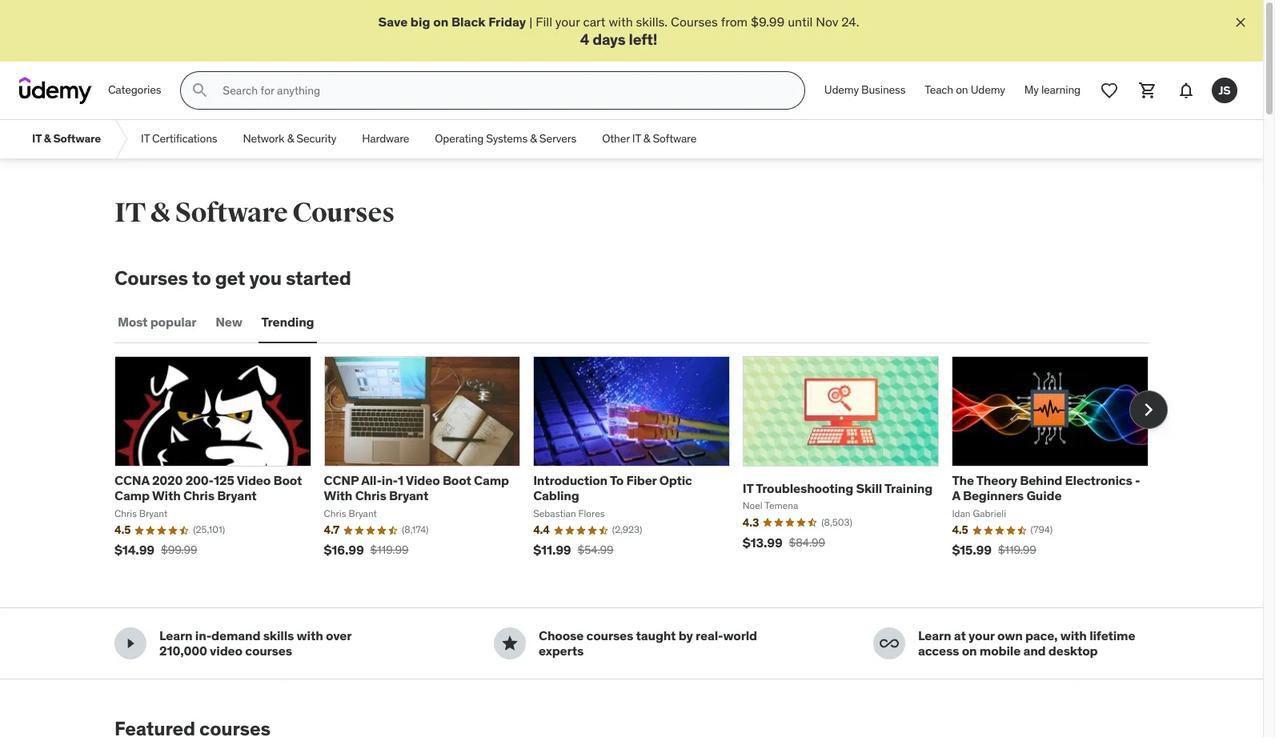 Task type: locate. For each thing, give the bounding box(es) containing it.
0 horizontal spatial your
[[556, 14, 580, 30]]

1 learn from the left
[[159, 628, 193, 644]]

desktop
[[1049, 643, 1098, 659]]

and
[[1024, 643, 1046, 659]]

1 horizontal spatial bryant
[[389, 488, 429, 504]]

the theory behind electronics - a beginners guide
[[952, 473, 1141, 504]]

courses inside "choose courses taught by real-world experts"
[[587, 628, 634, 644]]

learn at your own pace, with lifetime access on mobile and desktop
[[918, 628, 1136, 659]]

it for it & software
[[32, 132, 41, 146]]

1 horizontal spatial udemy
[[971, 83, 1006, 97]]

with inside ccna 2020 200-125 video boot camp with chris bryant
[[152, 488, 181, 504]]

at
[[954, 628, 966, 644]]

with for ccna
[[152, 488, 181, 504]]

learn for learn in-demand skills with over 210,000 video courses
[[159, 628, 193, 644]]

teach on udemy
[[925, 83, 1006, 97]]

chris inside ccna 2020 200-125 video boot camp with chris bryant
[[183, 488, 215, 504]]

0 horizontal spatial medium image
[[121, 634, 140, 653]]

& left servers
[[530, 132, 537, 146]]

ccnp all-in-1 video boot camp with chris bryant
[[324, 473, 509, 504]]

learn inside learn at your own pace, with lifetime access on mobile and desktop
[[918, 628, 952, 644]]

medium image
[[121, 634, 140, 653], [500, 634, 520, 653], [880, 634, 899, 653]]

chris right "2020" in the bottom left of the page
[[183, 488, 215, 504]]

1 chris from the left
[[183, 488, 215, 504]]

courses
[[587, 628, 634, 644], [245, 643, 292, 659]]

boot right 1
[[443, 473, 471, 489]]

world
[[723, 628, 757, 644]]

udemy business
[[825, 83, 906, 97]]

1 horizontal spatial learn
[[918, 628, 952, 644]]

courses up most popular
[[115, 266, 188, 291]]

$9.99
[[751, 14, 785, 30]]

it inside it certifications link
[[141, 132, 150, 146]]

video inside 'ccnp all-in-1 video boot camp with chris bryant'
[[406, 473, 440, 489]]

0 horizontal spatial courses
[[115, 266, 188, 291]]

&
[[44, 132, 51, 146], [287, 132, 294, 146], [530, 132, 537, 146], [644, 132, 650, 146], [150, 196, 170, 230]]

your right fill
[[556, 14, 580, 30]]

1 horizontal spatial your
[[969, 628, 995, 644]]

with
[[609, 14, 633, 30], [297, 628, 323, 644], [1061, 628, 1087, 644]]

1 horizontal spatial courses
[[292, 196, 395, 230]]

in- right ccnp
[[382, 473, 398, 489]]

camp left cabling
[[474, 473, 509, 489]]

camp for ccnp all-in-1 video boot camp with chris bryant
[[474, 473, 509, 489]]

1 vertical spatial courses
[[292, 196, 395, 230]]

chris left 1
[[355, 488, 386, 504]]

courses inside save big on black friday | fill your cart with skills. courses from $9.99 until nov 24. 4 days left!
[[671, 14, 718, 30]]

2 vertical spatial courses
[[115, 266, 188, 291]]

1 horizontal spatial video
[[406, 473, 440, 489]]

0 horizontal spatial courses
[[245, 643, 292, 659]]

2 learn from the left
[[918, 628, 952, 644]]

choose courses taught by real-world experts
[[539, 628, 757, 659]]

2 boot from the left
[[443, 473, 471, 489]]

& down it certifications link
[[150, 196, 170, 230]]

it right "arrow pointing to subcategory menu links" image on the top of page
[[141, 132, 150, 146]]

other it & software link
[[589, 120, 710, 159]]

0 vertical spatial in-
[[382, 473, 398, 489]]

210,000
[[159, 643, 207, 659]]

learn inside learn in-demand skills with over 210,000 video courses
[[159, 628, 193, 644]]

boot inside ccna 2020 200-125 video boot camp with chris bryant
[[273, 473, 302, 489]]

on right the big
[[433, 14, 449, 30]]

udemy left business
[[825, 83, 859, 97]]

courses
[[671, 14, 718, 30], [292, 196, 395, 230], [115, 266, 188, 291]]

0 horizontal spatial with
[[152, 488, 181, 504]]

over
[[326, 628, 351, 644]]

2020
[[152, 473, 183, 489]]

1 vertical spatial your
[[969, 628, 995, 644]]

on inside learn at your own pace, with lifetime access on mobile and desktop
[[962, 643, 977, 659]]

courses left taught
[[587, 628, 634, 644]]

video right 1
[[406, 473, 440, 489]]

with inside learn in-demand skills with over 210,000 video courses
[[297, 628, 323, 644]]

0 vertical spatial courses
[[671, 14, 718, 30]]

1 horizontal spatial with
[[609, 14, 633, 30]]

new button
[[212, 303, 246, 342]]

operating systems & servers
[[435, 132, 577, 146]]

fill
[[536, 14, 553, 30]]

on left mobile
[[962, 643, 977, 659]]

video right 125
[[237, 473, 271, 489]]

2 with from the left
[[324, 488, 353, 504]]

1 horizontal spatial in-
[[382, 473, 398, 489]]

training
[[885, 480, 933, 496]]

0 horizontal spatial camp
[[115, 488, 150, 504]]

network & security
[[243, 132, 337, 146]]

1 horizontal spatial with
[[324, 488, 353, 504]]

it inside carousel element
[[743, 480, 754, 496]]

the
[[952, 473, 974, 489]]

beginners
[[963, 488, 1024, 504]]

with inside 'ccnp all-in-1 video boot camp with chris bryant'
[[324, 488, 353, 504]]

& down udemy image on the left
[[44, 132, 51, 146]]

on right teach
[[956, 83, 969, 97]]

shopping cart with 0 items image
[[1139, 81, 1158, 100]]

0 horizontal spatial software
[[53, 132, 101, 146]]

a
[[952, 488, 961, 504]]

servers
[[540, 132, 577, 146]]

network
[[243, 132, 285, 146]]

with left all-
[[324, 488, 353, 504]]

js
[[1219, 83, 1231, 98]]

access
[[918, 643, 960, 659]]

24.
[[842, 14, 860, 30]]

boot inside 'ccnp all-in-1 video boot camp with chris bryant'
[[443, 473, 471, 489]]

video inside ccna 2020 200-125 video boot camp with chris bryant
[[237, 473, 271, 489]]

courses left the from
[[671, 14, 718, 30]]

software left "arrow pointing to subcategory menu links" image on the top of page
[[53, 132, 101, 146]]

125
[[214, 473, 234, 489]]

0 horizontal spatial with
[[297, 628, 323, 644]]

it down udemy image on the left
[[32, 132, 41, 146]]

with up days
[[609, 14, 633, 30]]

most
[[118, 314, 148, 330]]

camp for ccna 2020 200-125 video boot camp with chris bryant
[[115, 488, 150, 504]]

learn left at
[[918, 628, 952, 644]]

started
[[286, 266, 351, 291]]

bryant inside 'ccnp all-in-1 video boot camp with chris bryant'
[[389, 488, 429, 504]]

Search for anything text field
[[220, 77, 785, 104]]

0 horizontal spatial chris
[[183, 488, 215, 504]]

it certifications
[[141, 132, 217, 146]]

save
[[378, 14, 408, 30]]

troubleshooting
[[756, 480, 854, 496]]

software right other
[[653, 132, 697, 146]]

0 vertical spatial on
[[433, 14, 449, 30]]

medium image left access
[[880, 634, 899, 653]]

optic
[[660, 473, 692, 489]]

1 vertical spatial in-
[[195, 628, 211, 644]]

2 medium image from the left
[[500, 634, 520, 653]]

0 vertical spatial your
[[556, 14, 580, 30]]

medium image left 210,000
[[121, 634, 140, 653]]

0 horizontal spatial bryant
[[217, 488, 257, 504]]

camp inside ccna 2020 200-125 video boot camp with chris bryant
[[115, 488, 150, 504]]

0 horizontal spatial boot
[[273, 473, 302, 489]]

taught
[[636, 628, 676, 644]]

with left the 200- at the left bottom of page
[[152, 488, 181, 504]]

popular
[[150, 314, 196, 330]]

& for it & software
[[44, 132, 51, 146]]

other
[[602, 132, 630, 146]]

& left the security
[[287, 132, 294, 146]]

carousel element
[[115, 356, 1168, 569]]

learn in-demand skills with over 210,000 video courses
[[159, 628, 351, 659]]

cart
[[583, 14, 606, 30]]

udemy image
[[19, 77, 92, 104]]

boot left ccnp
[[273, 473, 302, 489]]

my learning link
[[1015, 71, 1091, 110]]

1 video from the left
[[237, 473, 271, 489]]

it inside it & software link
[[32, 132, 41, 146]]

1 horizontal spatial courses
[[587, 628, 634, 644]]

black
[[452, 14, 486, 30]]

with left over
[[297, 628, 323, 644]]

on
[[433, 14, 449, 30], [956, 83, 969, 97], [962, 643, 977, 659]]

your inside learn at your own pace, with lifetime access on mobile and desktop
[[969, 628, 995, 644]]

0 horizontal spatial in-
[[195, 628, 211, 644]]

js link
[[1206, 71, 1244, 110]]

certifications
[[152, 132, 217, 146]]

courses right video
[[245, 643, 292, 659]]

big
[[411, 14, 430, 30]]

1 boot from the left
[[273, 473, 302, 489]]

with right pace,
[[1061, 628, 1087, 644]]

cabling
[[533, 488, 579, 504]]

my
[[1025, 83, 1039, 97]]

it right other
[[632, 132, 641, 146]]

video for 125
[[237, 473, 271, 489]]

my learning
[[1025, 83, 1081, 97]]

new
[[216, 314, 242, 330]]

video
[[237, 473, 271, 489], [406, 473, 440, 489]]

ccnp all-in-1 video boot camp with chris bryant link
[[324, 473, 509, 504]]

bryant
[[217, 488, 257, 504], [389, 488, 429, 504]]

demand
[[211, 628, 260, 644]]

bryant inside ccna 2020 200-125 video boot camp with chris bryant
[[217, 488, 257, 504]]

2 bryant from the left
[[389, 488, 429, 504]]

1 vertical spatial on
[[956, 83, 969, 97]]

2 video from the left
[[406, 473, 440, 489]]

0 horizontal spatial video
[[237, 473, 271, 489]]

1 horizontal spatial software
[[175, 196, 288, 230]]

categories
[[108, 83, 161, 97]]

1 horizontal spatial boot
[[443, 473, 471, 489]]

0 horizontal spatial udemy
[[825, 83, 859, 97]]

bryant right the 200- at the left bottom of page
[[217, 488, 257, 504]]

1 horizontal spatial camp
[[474, 473, 509, 489]]

camp
[[474, 473, 509, 489], [115, 488, 150, 504]]

camp inside 'ccnp all-in-1 video boot camp with chris bryant'
[[474, 473, 509, 489]]

0 horizontal spatial learn
[[159, 628, 193, 644]]

systems
[[486, 132, 528, 146]]

your right at
[[969, 628, 995, 644]]

chris for 200-
[[183, 488, 215, 504]]

2 vertical spatial on
[[962, 643, 977, 659]]

lifetime
[[1090, 628, 1136, 644]]

2 horizontal spatial with
[[1061, 628, 1087, 644]]

learn left video
[[159, 628, 193, 644]]

bryant for 1
[[389, 488, 429, 504]]

bryant right all-
[[389, 488, 429, 504]]

it left troubleshooting on the right bottom of page
[[743, 480, 754, 496]]

to
[[192, 266, 211, 291]]

2 horizontal spatial medium image
[[880, 634, 899, 653]]

2 chris from the left
[[355, 488, 386, 504]]

in- left skills
[[195, 628, 211, 644]]

software up get
[[175, 196, 288, 230]]

2 horizontal spatial courses
[[671, 14, 718, 30]]

the theory behind electronics - a beginners guide link
[[952, 473, 1141, 504]]

courses up the started
[[292, 196, 395, 230]]

1 with from the left
[[152, 488, 181, 504]]

3 medium image from the left
[[880, 634, 899, 653]]

it down "arrow pointing to subcategory menu links" image on the top of page
[[115, 196, 146, 230]]

2 horizontal spatial software
[[653, 132, 697, 146]]

& for it & software courses
[[150, 196, 170, 230]]

it
[[32, 132, 41, 146], [141, 132, 150, 146], [632, 132, 641, 146], [115, 196, 146, 230], [743, 480, 754, 496]]

chris inside 'ccnp all-in-1 video boot camp with chris bryant'
[[355, 488, 386, 504]]

udemy left my
[[971, 83, 1006, 97]]

camp left "2020" in the bottom left of the page
[[115, 488, 150, 504]]

ccna 2020 200-125 video boot camp with chris bryant
[[115, 473, 302, 504]]

1 medium image from the left
[[121, 634, 140, 653]]

until
[[788, 14, 813, 30]]

medium image left the experts
[[500, 634, 520, 653]]

1 horizontal spatial chris
[[355, 488, 386, 504]]

1 horizontal spatial medium image
[[500, 634, 520, 653]]

network & security link
[[230, 120, 349, 159]]

udemy business link
[[815, 71, 915, 110]]

1 bryant from the left
[[217, 488, 257, 504]]

get
[[215, 266, 245, 291]]

it for it troubleshooting skill training
[[743, 480, 754, 496]]



Task type: vqa. For each thing, say whether or not it's contained in the screenshot.
To
yes



Task type: describe. For each thing, give the bounding box(es) containing it.
nov
[[816, 14, 839, 30]]

left!
[[629, 30, 658, 49]]

courses to get you started
[[115, 266, 351, 291]]

learn for learn at your own pace, with lifetime access on mobile and desktop
[[918, 628, 952, 644]]

from
[[721, 14, 748, 30]]

friday
[[489, 14, 526, 30]]

mobile
[[980, 643, 1021, 659]]

in- inside 'ccnp all-in-1 video boot camp with chris bryant'
[[382, 473, 398, 489]]

trending
[[262, 314, 314, 330]]

other it & software
[[602, 132, 697, 146]]

arrow pointing to subcategory menu links image
[[114, 120, 128, 159]]

electronics
[[1065, 473, 1133, 489]]

real-
[[696, 628, 723, 644]]

video for 1
[[406, 473, 440, 489]]

theory
[[977, 473, 1018, 489]]

software for it & software courses
[[175, 196, 288, 230]]

submit search image
[[191, 81, 210, 100]]

it inside other it & software link
[[632, 132, 641, 146]]

with for ccnp
[[324, 488, 353, 504]]

own
[[998, 628, 1023, 644]]

all-
[[361, 473, 382, 489]]

boot for ccnp all-in-1 video boot camp with chris bryant
[[443, 473, 471, 489]]

trending button
[[258, 303, 317, 342]]

you
[[249, 266, 282, 291]]

in- inside learn in-demand skills with over 210,000 video courses
[[195, 628, 211, 644]]

it & software link
[[19, 120, 114, 159]]

1 udemy from the left
[[825, 83, 859, 97]]

introduction
[[533, 473, 608, 489]]

security
[[296, 132, 337, 146]]

your inside save big on black friday | fill your cart with skills. courses from $9.99 until nov 24. 4 days left!
[[556, 14, 580, 30]]

experts
[[539, 643, 584, 659]]

close image
[[1233, 14, 1249, 30]]

courses inside learn in-demand skills with over 210,000 video courses
[[245, 643, 292, 659]]

with inside save big on black friday | fill your cart with skills. courses from $9.99 until nov 24. 4 days left!
[[609, 14, 633, 30]]

pace,
[[1026, 628, 1058, 644]]

categories button
[[98, 71, 171, 110]]

operating
[[435, 132, 484, 146]]

200-
[[185, 473, 214, 489]]

introduction to fiber optic cabling
[[533, 473, 692, 504]]

with inside learn at your own pace, with lifetime access on mobile and desktop
[[1061, 628, 1087, 644]]

learning
[[1042, 83, 1081, 97]]

on inside save big on black friday | fill your cart with skills. courses from $9.99 until nov 24. 4 days left!
[[433, 14, 449, 30]]

hardware link
[[349, 120, 422, 159]]

it troubleshooting skill training
[[743, 480, 933, 496]]

& right other
[[644, 132, 650, 146]]

it troubleshooting skill training link
[[743, 480, 933, 496]]

|
[[529, 14, 533, 30]]

2 udemy from the left
[[971, 83, 1006, 97]]

choose
[[539, 628, 584, 644]]

bryant for 125
[[217, 488, 257, 504]]

it & software courses
[[115, 196, 395, 230]]

to
[[610, 473, 624, 489]]

& for network & security
[[287, 132, 294, 146]]

ccnp
[[324, 473, 359, 489]]

1
[[398, 473, 404, 489]]

most popular button
[[115, 303, 200, 342]]

medium image for learn in-demand skills with over 210,000 video courses
[[121, 634, 140, 653]]

introduction to fiber optic cabling link
[[533, 473, 692, 504]]

medium image for choose courses taught by real-world experts
[[500, 634, 520, 653]]

hardware
[[362, 132, 409, 146]]

-
[[1135, 473, 1141, 489]]

business
[[862, 83, 906, 97]]

guide
[[1027, 488, 1062, 504]]

ccna
[[115, 473, 149, 489]]

wishlist image
[[1100, 81, 1119, 100]]

chris for in-
[[355, 488, 386, 504]]

save big on black friday | fill your cart with skills. courses from $9.99 until nov 24. 4 days left!
[[378, 14, 860, 49]]

operating systems & servers link
[[422, 120, 589, 159]]

medium image for learn at your own pace, with lifetime access on mobile and desktop
[[880, 634, 899, 653]]

it for it certifications
[[141, 132, 150, 146]]

notifications image
[[1177, 81, 1196, 100]]

it certifications link
[[128, 120, 230, 159]]

ccna 2020 200-125 video boot camp with chris bryant link
[[115, 473, 302, 504]]

behind
[[1020, 473, 1063, 489]]

fiber
[[626, 473, 657, 489]]

next image
[[1136, 397, 1162, 422]]

4
[[580, 30, 589, 49]]

skills
[[263, 628, 294, 644]]

most popular
[[118, 314, 196, 330]]

skills.
[[636, 14, 668, 30]]

by
[[679, 628, 693, 644]]

boot for ccna 2020 200-125 video boot camp with chris bryant
[[273, 473, 302, 489]]

video
[[210, 643, 243, 659]]

software for it & software
[[53, 132, 101, 146]]

teach
[[925, 83, 954, 97]]

it & software
[[32, 132, 101, 146]]

it for it & software courses
[[115, 196, 146, 230]]



